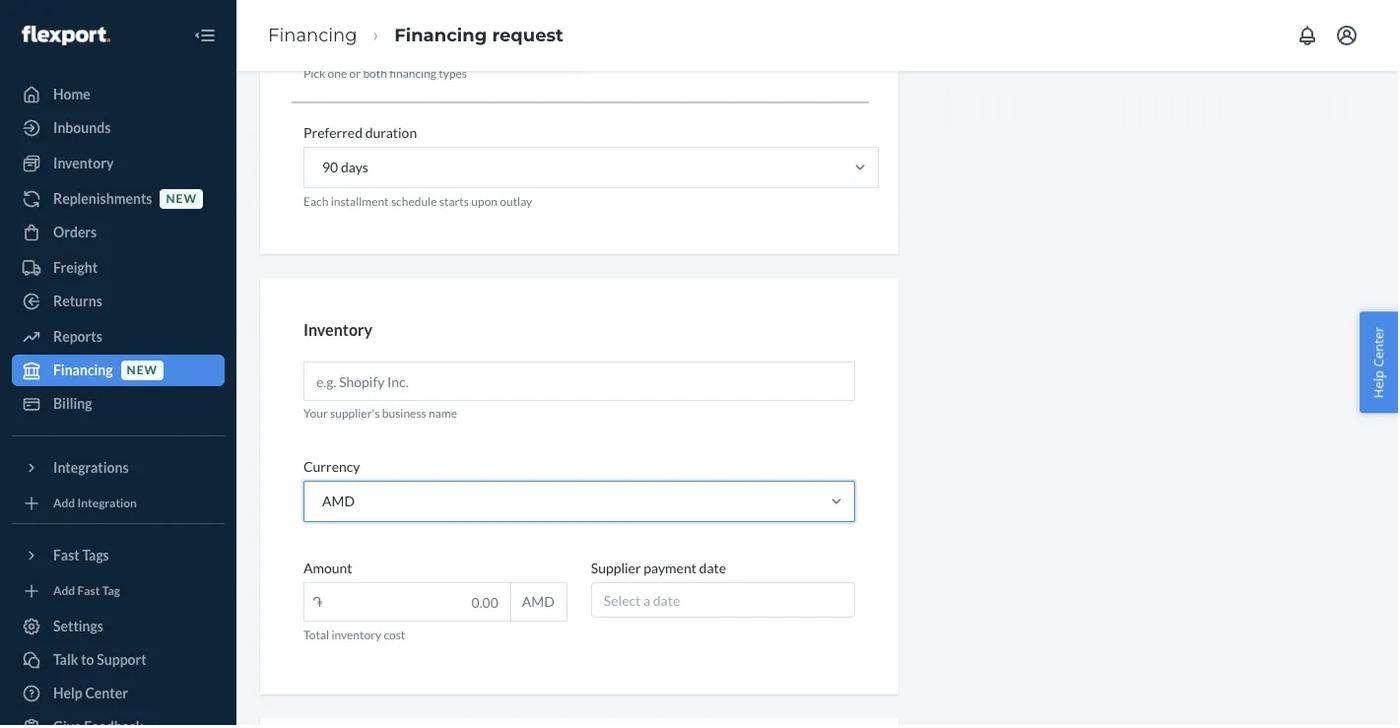 Task type: describe. For each thing, give the bounding box(es) containing it.
0.00 text field
[[305, 584, 510, 621]]

your supplier's business name
[[304, 406, 457, 421]]

0 horizontal spatial help center
[[53, 685, 128, 702]]

select
[[604, 593, 641, 609]]

supplier
[[591, 560, 641, 577]]

to
[[81, 652, 94, 668]]

0 horizontal spatial amd
[[322, 493, 355, 510]]

talk to support button
[[12, 645, 225, 676]]

fast inside dropdown button
[[53, 547, 80, 564]]

0 vertical spatial inventory
[[53, 155, 114, 172]]

help center inside button
[[1370, 327, 1388, 399]]

starts
[[439, 195, 469, 209]]

breadcrumbs navigation
[[252, 7, 579, 64]]

tag
[[102, 584, 120, 599]]

preferred
[[304, 125, 363, 141]]

fast tags button
[[12, 540, 225, 572]]

1 vertical spatial help
[[53, 685, 83, 702]]

open account menu image
[[1336, 24, 1359, 47]]

new for financing
[[127, 363, 158, 378]]

1 vertical spatial inventory
[[304, 320, 373, 339]]

add fast tag
[[53, 584, 120, 599]]

orders link
[[12, 217, 225, 248]]

center inside the help center button
[[1370, 327, 1388, 367]]

add for add integration
[[53, 496, 75, 511]]

types
[[439, 66, 467, 81]]

financing for financing request
[[394, 24, 487, 46]]

total inventory cost
[[304, 628, 405, 643]]

financing request link
[[394, 24, 564, 46]]

reports
[[53, 328, 102, 345]]

request
[[492, 24, 564, 46]]

90
[[322, 159, 338, 176]]

֏
[[312, 594, 323, 610]]

home link
[[12, 79, 225, 110]]

returns link
[[12, 286, 225, 317]]

installment
[[331, 195, 389, 209]]

1 horizontal spatial amd
[[522, 594, 555, 610]]

integration
[[77, 496, 137, 511]]

tags
[[82, 547, 109, 564]]

add for add fast tag
[[53, 584, 75, 599]]

help inside button
[[1370, 371, 1388, 399]]

total
[[304, 628, 329, 643]]

add integration link
[[12, 492, 225, 515]]

add integration
[[53, 496, 137, 511]]

talk to support
[[53, 652, 147, 668]]

help center button
[[1361, 312, 1399, 413]]

integrations
[[53, 459, 129, 476]]

freight
[[53, 259, 98, 276]]

business
[[382, 406, 427, 421]]

financing link
[[268, 24, 357, 46]]

schedule
[[391, 195, 437, 209]]



Task type: vqa. For each thing, say whether or not it's contained in the screenshot.
the If
no



Task type: locate. For each thing, give the bounding box(es) containing it.
integrations button
[[12, 452, 225, 484]]

help center
[[1370, 327, 1388, 399], [53, 685, 128, 702]]

2 add from the top
[[53, 584, 75, 599]]

fast
[[53, 547, 80, 564], [77, 584, 100, 599]]

0 vertical spatial add
[[53, 496, 75, 511]]

amd left select
[[522, 594, 555, 610]]

one
[[328, 66, 347, 81]]

pick one or both financing types
[[304, 66, 467, 81]]

1 add from the top
[[53, 496, 75, 511]]

1 horizontal spatial help
[[1370, 371, 1388, 399]]

new
[[166, 192, 197, 206], [127, 363, 158, 378]]

add up settings
[[53, 584, 75, 599]]

billing link
[[12, 388, 225, 420]]

returns
[[53, 293, 102, 309]]

payment
[[644, 560, 697, 577]]

help
[[1370, 371, 1388, 399], [53, 685, 83, 702]]

1 vertical spatial add
[[53, 584, 75, 599]]

financing
[[268, 24, 357, 46], [394, 24, 487, 46], [53, 362, 113, 378]]

inventory down inbounds
[[53, 155, 114, 172]]

add
[[53, 496, 75, 511], [53, 584, 75, 599]]

fast left tags
[[53, 547, 80, 564]]

close navigation image
[[193, 24, 217, 47]]

inventory
[[332, 628, 382, 643]]

90 days
[[322, 159, 369, 176]]

select a date
[[604, 593, 680, 609]]

1 horizontal spatial new
[[166, 192, 197, 206]]

1 vertical spatial amd
[[522, 594, 555, 610]]

inbounds
[[53, 119, 111, 136]]

center inside help center link
[[85, 685, 128, 702]]

date for select a date
[[653, 593, 680, 609]]

new up orders link
[[166, 192, 197, 206]]

0 vertical spatial date
[[699, 560, 727, 577]]

replenishments
[[53, 190, 152, 207]]

1 horizontal spatial date
[[699, 560, 727, 577]]

settings
[[53, 618, 103, 635]]

1 vertical spatial fast
[[77, 584, 100, 599]]

each installment schedule starts upon outlay
[[304, 195, 532, 209]]

pick
[[304, 66, 326, 81]]

0 vertical spatial center
[[1370, 327, 1388, 367]]

1 vertical spatial center
[[85, 685, 128, 702]]

outlay
[[500, 195, 532, 209]]

date right a at bottom left
[[653, 593, 680, 609]]

name
[[429, 406, 457, 421]]

orders
[[53, 224, 97, 241]]

1 horizontal spatial center
[[1370, 327, 1388, 367]]

1 vertical spatial help center
[[53, 685, 128, 702]]

supplier payment date
[[591, 560, 727, 577]]

flexport logo image
[[22, 25, 110, 45]]

fast tags
[[53, 547, 109, 564]]

reports link
[[12, 321, 225, 353]]

0 vertical spatial new
[[166, 192, 197, 206]]

0 vertical spatial fast
[[53, 547, 80, 564]]

financing request
[[394, 24, 564, 46]]

home
[[53, 86, 91, 103]]

a
[[644, 593, 651, 609]]

currency
[[304, 459, 360, 475]]

date for supplier payment date
[[699, 560, 727, 577]]

new for replenishments
[[166, 192, 197, 206]]

0 horizontal spatial center
[[85, 685, 128, 702]]

financing up pick
[[268, 24, 357, 46]]

0 horizontal spatial help
[[53, 685, 83, 702]]

billing
[[53, 395, 92, 412]]

1 horizontal spatial inventory
[[304, 320, 373, 339]]

0 vertical spatial help center
[[1370, 327, 1388, 399]]

1 vertical spatial new
[[127, 363, 158, 378]]

both
[[363, 66, 387, 81]]

2 horizontal spatial financing
[[394, 24, 487, 46]]

0 vertical spatial amd
[[322, 493, 355, 510]]

0 horizontal spatial new
[[127, 363, 158, 378]]

add fast tag link
[[12, 580, 225, 603]]

supplier's
[[330, 406, 380, 421]]

amd down currency
[[322, 493, 355, 510]]

financing down reports
[[53, 362, 113, 378]]

e.g. Shopify Inc. field
[[304, 362, 855, 401]]

date
[[699, 560, 727, 577], [653, 593, 680, 609]]

0 horizontal spatial financing
[[53, 362, 113, 378]]

or
[[349, 66, 361, 81]]

days
[[341, 159, 369, 176]]

center
[[1370, 327, 1388, 367], [85, 685, 128, 702]]

help center link
[[12, 678, 225, 710]]

talk
[[53, 652, 78, 668]]

financing
[[390, 66, 437, 81]]

date right payment
[[699, 560, 727, 577]]

inventory
[[53, 155, 114, 172], [304, 320, 373, 339]]

new down reports link
[[127, 363, 158, 378]]

duration
[[365, 125, 417, 141]]

financing for financing link
[[268, 24, 357, 46]]

0 horizontal spatial inventory
[[53, 155, 114, 172]]

each
[[304, 195, 329, 209]]

cost
[[384, 628, 405, 643]]

inventory link
[[12, 148, 225, 179]]

fast left "tag"
[[77, 584, 100, 599]]

freight link
[[12, 252, 225, 284]]

settings link
[[12, 611, 225, 643]]

0 vertical spatial help
[[1370, 371, 1388, 399]]

amount
[[304, 560, 352, 577]]

open notifications image
[[1296, 24, 1320, 47]]

1 vertical spatial date
[[653, 593, 680, 609]]

add left integration
[[53, 496, 75, 511]]

inbounds link
[[12, 112, 225, 144]]

financing up "types"
[[394, 24, 487, 46]]

1 horizontal spatial help center
[[1370, 327, 1388, 399]]

amd
[[322, 493, 355, 510], [522, 594, 555, 610]]

your
[[304, 406, 328, 421]]

preferred duration
[[304, 125, 417, 141]]

inventory up supplier's
[[304, 320, 373, 339]]

support
[[97, 652, 147, 668]]

upon
[[471, 195, 498, 209]]

0 horizontal spatial date
[[653, 593, 680, 609]]

1 horizontal spatial financing
[[268, 24, 357, 46]]



